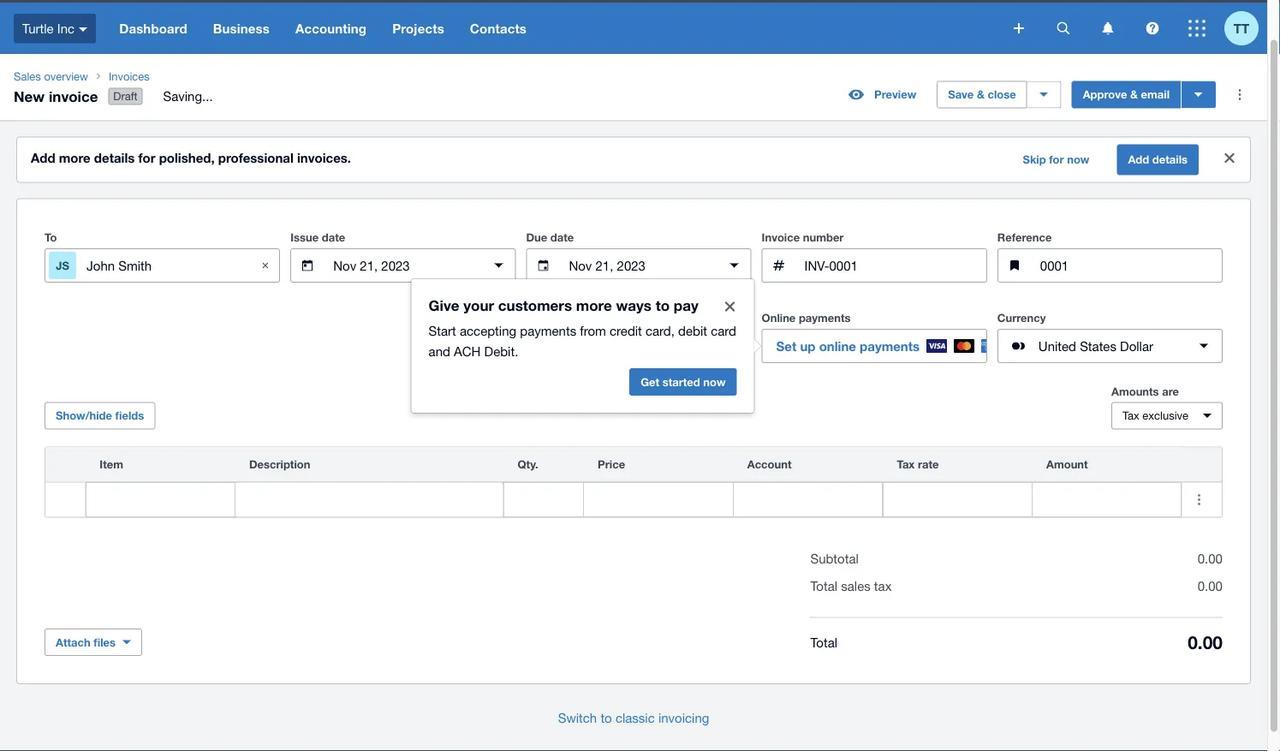 Task type: describe. For each thing, give the bounding box(es) containing it.
amounts
[[1112, 385, 1159, 398]]

approve
[[1083, 88, 1127, 101]]

classic
[[616, 710, 655, 725]]

tax rate
[[897, 458, 939, 471]]

add details button
[[1117, 144, 1199, 175]]

add for add more details for polished, professional invoices.
[[31, 150, 55, 166]]

are
[[1162, 385, 1179, 398]]

Invoice number text field
[[803, 249, 986, 282]]

close image inside add more details for polished, professional invoices. status
[[1213, 141, 1247, 175]]

close
[[988, 88, 1016, 101]]

Issue date text field
[[332, 249, 475, 282]]

smith
[[118, 258, 152, 273]]

and
[[429, 344, 450, 358]]

ways
[[616, 296, 652, 314]]

sales overview
[[14, 69, 88, 83]]

due
[[526, 231, 547, 244]]

draft
[[113, 90, 138, 103]]

customers
[[498, 296, 572, 314]]

to
[[45, 231, 57, 244]]

card
[[711, 323, 736, 338]]

navigation containing dashboard
[[106, 3, 1002, 54]]

online
[[762, 311, 796, 325]]

set
[[776, 338, 797, 354]]

start
[[429, 323, 456, 338]]

due date
[[526, 231, 574, 244]]

tt button
[[1225, 3, 1267, 54]]

approve & email button
[[1072, 81, 1181, 108]]

new invoice
[[14, 87, 98, 104]]

started
[[663, 375, 700, 388]]

more date options image
[[717, 248, 752, 283]]

switch to classic invoicing button
[[544, 701, 723, 735]]

amount
[[1047, 458, 1088, 471]]

svg image inside turtle inc popup button
[[79, 27, 87, 31]]

account
[[747, 458, 792, 471]]

dashboard link
[[106, 3, 200, 54]]

skip for now button
[[1013, 146, 1100, 174]]

Price field
[[584, 484, 733, 516]]

& for close
[[977, 88, 985, 101]]

business
[[213, 21, 270, 36]]

debit
[[678, 323, 707, 338]]

Quantity field
[[504, 484, 583, 516]]

online payments
[[762, 311, 851, 325]]

professional
[[218, 150, 294, 166]]

projects button
[[380, 3, 457, 54]]

tt
[[1234, 21, 1250, 36]]

tout to set up payment services image
[[713, 290, 747, 324]]

set up online payments button
[[762, 329, 1002, 363]]

add more details for polished, professional invoices. status
[[17, 138, 1250, 182]]

turtle inc button
[[0, 3, 106, 54]]

Amount field
[[1033, 484, 1182, 516]]

more line item options element
[[1182, 448, 1222, 482]]

files
[[94, 636, 116, 649]]

skip
[[1023, 153, 1046, 166]]

switch to classic invoicing
[[558, 710, 709, 725]]

add details
[[1128, 153, 1188, 166]]

amounts are
[[1112, 385, 1179, 398]]

projects
[[392, 21, 444, 36]]

up
[[800, 338, 816, 354]]

2 svg image from the left
[[1146, 22, 1159, 35]]

invoice number
[[762, 231, 844, 244]]

qty.
[[518, 458, 538, 471]]

set up online payments
[[776, 338, 920, 354]]

invoice
[[762, 231, 800, 244]]

payments inside popup button
[[860, 338, 920, 354]]

now for add more details for polished, professional invoices.
[[1067, 153, 1090, 166]]

Description text field
[[235, 484, 503, 516]]

issue date
[[290, 231, 345, 244]]

date for due date
[[550, 231, 574, 244]]

for inside button
[[1049, 153, 1064, 166]]

description
[[249, 458, 310, 471]]

sales overview link
[[7, 68, 95, 85]]

inc
[[57, 21, 75, 36]]

ach
[[454, 344, 481, 358]]

john smith
[[86, 258, 152, 273]]

show/hide fields button
[[45, 402, 155, 430]]

sales
[[841, 579, 871, 594]]

get started now
[[641, 375, 726, 388]]

issue
[[290, 231, 319, 244]]

approve & email
[[1083, 88, 1170, 101]]



Task type: vqa. For each thing, say whether or not it's contained in the screenshot.
Total sales tax
yes



Task type: locate. For each thing, give the bounding box(es) containing it.
1 vertical spatial 0.00
[[1198, 579, 1223, 594]]

svg image up email on the top
[[1146, 22, 1159, 35]]

date right due
[[550, 231, 574, 244]]

save & close
[[948, 88, 1016, 101]]

& inside button
[[977, 88, 985, 101]]

0 vertical spatial 0.00
[[1198, 551, 1223, 566]]

1 horizontal spatial date
[[550, 231, 574, 244]]

details inside button
[[1153, 153, 1188, 166]]

invoice line item list element
[[45, 447, 1223, 518]]

show/hide
[[56, 409, 112, 422]]

payments down customers
[[520, 323, 576, 338]]

states
[[1080, 338, 1117, 353]]

give
[[429, 296, 459, 314]]

accounting button
[[283, 3, 380, 54]]

0 vertical spatial to
[[656, 296, 670, 314]]

more up from
[[576, 296, 612, 314]]

accepting
[[460, 323, 516, 338]]

tax inside invoice line item list element
[[897, 458, 915, 471]]

1 horizontal spatial now
[[1067, 153, 1090, 166]]

Reference text field
[[1039, 249, 1222, 282]]

date right issue
[[322, 231, 345, 244]]

card,
[[646, 323, 675, 338]]

now
[[1067, 153, 1090, 166], [703, 375, 726, 388]]

more
[[59, 150, 91, 166], [576, 296, 612, 314]]

total down subtotal
[[810, 579, 838, 594]]

attach
[[56, 636, 91, 649]]

accounting
[[295, 21, 367, 36]]

2 date from the left
[[550, 231, 574, 244]]

payments up 'online'
[[799, 311, 851, 325]]

0 horizontal spatial payments
[[520, 323, 576, 338]]

1 horizontal spatial svg image
[[1146, 22, 1159, 35]]

1 horizontal spatial to
[[656, 296, 670, 314]]

currency
[[998, 311, 1046, 325]]

1 horizontal spatial &
[[1130, 88, 1138, 101]]

1 vertical spatial more
[[576, 296, 612, 314]]

add down the approve & email button
[[1128, 153, 1149, 166]]

add more details for polished, professional invoices.
[[31, 150, 351, 166]]

united states dollar button
[[998, 329, 1223, 363]]

& for email
[[1130, 88, 1138, 101]]

contacts button
[[457, 3, 540, 54]]

1 total from the top
[[810, 579, 838, 594]]

get
[[641, 375, 659, 388]]

tax for tax rate
[[897, 458, 915, 471]]

now inside add more details for polished, professional invoices. status
[[1067, 153, 1090, 166]]

svg image
[[1189, 20, 1206, 37], [1057, 22, 1070, 35], [1014, 23, 1024, 33], [79, 27, 87, 31]]

0 horizontal spatial close image
[[249, 248, 283, 283]]

to right switch
[[601, 710, 612, 725]]

invoice
[[49, 87, 98, 104]]

start accepting payments from credit card, debit card and ach debit.
[[429, 323, 736, 358]]

payments
[[799, 311, 851, 325], [520, 323, 576, 338], [860, 338, 920, 354]]

save
[[948, 88, 974, 101]]

switch
[[558, 710, 597, 725]]

now right skip
[[1067, 153, 1090, 166]]

add for add details
[[1128, 153, 1149, 166]]

price
[[598, 458, 625, 471]]

0 vertical spatial total
[[810, 579, 838, 594]]

to
[[656, 296, 670, 314], [601, 710, 612, 725]]

attach files button
[[45, 629, 142, 656]]

more line item options image
[[1182, 483, 1217, 517]]

to inside button
[[601, 710, 612, 725]]

1 vertical spatial total
[[810, 634, 838, 649]]

more inside status
[[59, 150, 91, 166]]

1 vertical spatial to
[[601, 710, 612, 725]]

more date options image
[[482, 248, 516, 283]]

2 vertical spatial 0.00
[[1188, 631, 1223, 653]]

to left pay
[[656, 296, 670, 314]]

invoice number element
[[762, 248, 987, 283]]

0 horizontal spatial now
[[703, 375, 726, 388]]

2 horizontal spatial payments
[[860, 338, 920, 354]]

add
[[31, 150, 55, 166], [1128, 153, 1149, 166]]

0 horizontal spatial more
[[59, 150, 91, 166]]

close image
[[1213, 141, 1247, 175], [249, 248, 283, 283]]

john
[[86, 258, 115, 273]]

tax
[[1123, 409, 1140, 422], [897, 458, 915, 471]]

get started now button
[[630, 368, 737, 396]]

attach files
[[56, 636, 116, 649]]

svg image up approve
[[1103, 22, 1114, 35]]

2 total from the top
[[810, 634, 838, 649]]

subtotal
[[810, 551, 859, 566]]

tax exclusive
[[1123, 409, 1189, 422]]

details down email on the top
[[1153, 153, 1188, 166]]

invoices
[[109, 69, 150, 83]]

turtle
[[22, 21, 54, 36]]

details
[[94, 150, 135, 166], [1153, 153, 1188, 166]]

1 date from the left
[[322, 231, 345, 244]]

0 horizontal spatial svg image
[[1103, 22, 1114, 35]]

None field
[[86, 483, 235, 517]]

united
[[1039, 338, 1076, 353]]

pay
[[674, 296, 699, 314]]

debit.
[[484, 344, 518, 358]]

polished,
[[159, 150, 215, 166]]

total for total
[[810, 634, 838, 649]]

total for total sales tax
[[810, 579, 838, 594]]

tax exclusive button
[[1112, 402, 1223, 430]]

1 & from the left
[[977, 88, 985, 101]]

total
[[810, 579, 838, 594], [810, 634, 838, 649]]

1 horizontal spatial details
[[1153, 153, 1188, 166]]

total sales tax
[[810, 579, 892, 594]]

1 horizontal spatial more
[[576, 296, 612, 314]]

more down invoice at the left top
[[59, 150, 91, 166]]

0 vertical spatial tax
[[1123, 409, 1140, 422]]

invoices link
[[102, 68, 227, 85]]

& inside button
[[1130, 88, 1138, 101]]

Due date text field
[[567, 249, 710, 282]]

1 horizontal spatial close image
[[1213, 141, 1247, 175]]

saving...
[[163, 89, 213, 104]]

give your customers more ways to pay
[[429, 296, 699, 314]]

navigation
[[106, 3, 1002, 54]]

0 horizontal spatial tax
[[897, 458, 915, 471]]

tax for tax exclusive
[[1123, 409, 1140, 422]]

credit
[[610, 323, 642, 338]]

1 horizontal spatial payments
[[799, 311, 851, 325]]

item
[[100, 458, 123, 471]]

overview
[[44, 69, 88, 83]]

details down draft
[[94, 150, 135, 166]]

1 horizontal spatial tax
[[1123, 409, 1140, 422]]

0 vertical spatial more
[[59, 150, 91, 166]]

0 horizontal spatial for
[[138, 150, 155, 166]]

preview button
[[838, 81, 927, 108]]

tax
[[874, 579, 892, 594]]

email
[[1141, 88, 1170, 101]]

tax down amounts
[[1123, 409, 1140, 422]]

& right the save
[[977, 88, 985, 101]]

preview
[[874, 88, 916, 101]]

invoicing
[[658, 710, 709, 725]]

1 horizontal spatial for
[[1049, 153, 1064, 166]]

Inventory item text field
[[86, 484, 235, 516]]

turtle inc
[[22, 21, 75, 36]]

tax inside popup button
[[1123, 409, 1140, 422]]

0 horizontal spatial to
[[601, 710, 612, 725]]

0 horizontal spatial &
[[977, 88, 985, 101]]

svg image
[[1103, 22, 1114, 35], [1146, 22, 1159, 35]]

date
[[322, 231, 345, 244], [550, 231, 574, 244]]

2 & from the left
[[1130, 88, 1138, 101]]

0.00 for total sales tax
[[1198, 579, 1223, 594]]

js
[[56, 259, 69, 272]]

1 horizontal spatial add
[[1128, 153, 1149, 166]]

1 vertical spatial tax
[[897, 458, 915, 471]]

dollar
[[1120, 338, 1154, 353]]

& left email on the top
[[1130, 88, 1138, 101]]

1 svg image from the left
[[1103, 22, 1114, 35]]

tax left rate on the right of page
[[897, 458, 915, 471]]

0.00
[[1198, 551, 1223, 566], [1198, 579, 1223, 594], [1188, 631, 1223, 653]]

for right skip
[[1049, 153, 1064, 166]]

now for start accepting payments from credit card, debit card and ach debit.
[[703, 375, 726, 388]]

dashboard
[[119, 21, 187, 36]]

number
[[803, 231, 844, 244]]

1 vertical spatial now
[[703, 375, 726, 388]]

payments right 'online'
[[860, 338, 920, 354]]

0 horizontal spatial add
[[31, 150, 55, 166]]

from
[[580, 323, 606, 338]]

0.00 for subtotal
[[1198, 551, 1223, 566]]

united states dollar
[[1039, 338, 1154, 353]]

now right started on the right of the page
[[703, 375, 726, 388]]

0 vertical spatial now
[[1067, 153, 1090, 166]]

total down total sales tax
[[810, 634, 838, 649]]

reference
[[998, 231, 1052, 244]]

fields
[[115, 409, 144, 422]]

1 vertical spatial close image
[[249, 248, 283, 283]]

0 horizontal spatial details
[[94, 150, 135, 166]]

payments inside the start accepting payments from credit card, debit card and ach debit.
[[520, 323, 576, 338]]

add inside add details button
[[1128, 153, 1149, 166]]

0 vertical spatial close image
[[1213, 141, 1247, 175]]

more invoice options image
[[1223, 78, 1257, 112]]

0 horizontal spatial date
[[322, 231, 345, 244]]

add down new invoice
[[31, 150, 55, 166]]

exclusive
[[1143, 409, 1189, 422]]

online
[[819, 338, 856, 354]]

for left polished,
[[138, 150, 155, 166]]

rate
[[918, 458, 939, 471]]

date for issue date
[[322, 231, 345, 244]]

business button
[[200, 3, 283, 54]]



